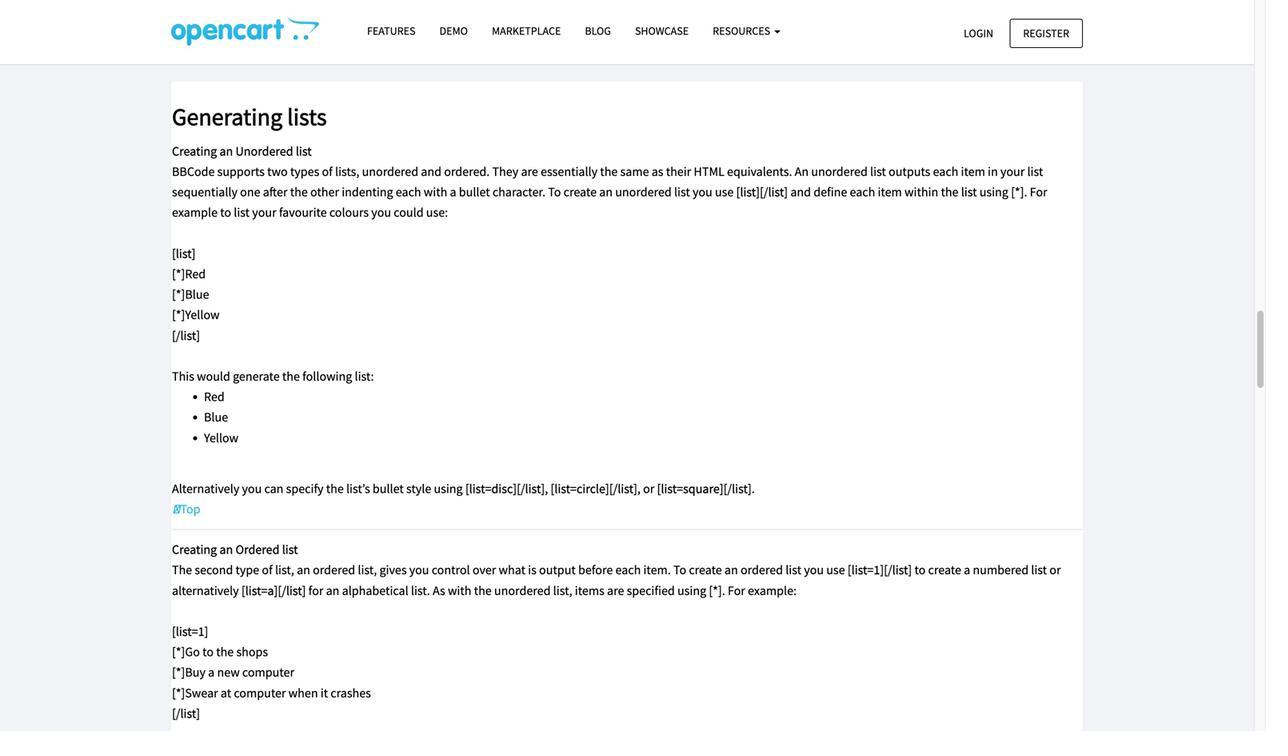 Task type: locate. For each thing, give the bounding box(es) containing it.
are
[[521, 164, 538, 180], [607, 583, 624, 599]]

yellow
[[185, 307, 220, 323], [204, 430, 239, 446]]

specify
[[286, 481, 324, 497]]

0 vertical spatial .
[[1024, 184, 1028, 200]]

resources
[[713, 24, 773, 38]]

the
[[600, 164, 618, 180], [290, 184, 308, 200], [941, 184, 959, 200], [282, 368, 300, 384], [326, 481, 344, 497], [474, 583, 492, 599], [216, 644, 234, 660]]

1 horizontal spatial or
[[1050, 562, 1061, 578]]

list, up "[list=a][/list]"
[[275, 562, 294, 578]]

are right items
[[607, 583, 624, 599]]

. for alternatively you can specify the list's bullet style using [list=disc][/list] , [list=circle][/list] , or [list=square][/list] .
[[752, 481, 755, 497]]

types
[[290, 164, 319, 180]]

1 top from the top
[[180, 42, 200, 58]]

top down the all
[[180, 42, 200, 58]]

1 vertical spatial .
[[752, 481, 755, 497]]

0 horizontal spatial ,
[[545, 481, 548, 497]]

0 vertical spatial blue
[[185, 286, 209, 302]]

to right '[list=1][/list]'
[[915, 562, 926, 578]]

computer right at
[[234, 685, 286, 701]]

same
[[620, 164, 649, 180]]

1 vertical spatial for
[[728, 583, 745, 599]]

[list]
[[172, 246, 196, 262]]

1 vertical spatial blue
[[204, 409, 228, 425]]

[list=1] [*] go to the shops [*] buy a new computer [*] swear at computer when it crashes [/list]
[[172, 624, 371, 721]]

creating up the
[[172, 542, 217, 558]]

0 horizontal spatial use
[[715, 184, 734, 200]]

0 vertical spatial for
[[1030, 184, 1048, 200]]

1 vertical spatial yellow
[[204, 430, 239, 446]]

1 vertical spatial of
[[262, 562, 273, 578]]

blue
[[185, 286, 209, 302], [204, 409, 228, 425]]

your inside bbcode supports two types of lists, unordered and ordered. they are essentially the same as their html equivalents. an unordered list outputs each item in your list sequentially one after the other indenting each with a bullet character. to create an unordered list you use
[[1001, 164, 1025, 180]]

1 horizontal spatial your
[[1001, 164, 1025, 180]]

1 vertical spatial when
[[289, 685, 318, 701]]

and inside bbcode supports two types of lists, unordered and ordered. they are essentially the same as their html equivalents. an unordered list outputs each item in your list sequentially one after the other indenting each with a bullet character. to create an unordered list you use
[[421, 164, 442, 180]]

1 vertical spatial with
[[448, 583, 472, 599]]

using right style
[[434, 481, 463, 497]]

0 horizontal spatial create
[[564, 184, 597, 200]]

retained
[[422, 22, 467, 38]]

1 vertical spatial your
[[252, 205, 276, 221]]

[code][/code]
[[312, 22, 384, 38]]

to down the sequentially
[[220, 205, 231, 221]]

to inside the to create a numbered list or alternatively
[[915, 562, 926, 578]]

0 vertical spatial a
[[450, 184, 456, 200]]

create inside bbcode supports two types of lists, unordered and ordered. they are essentially the same as their html equivalents. an unordered list outputs each item in your list sequentially one after the other indenting each with a bullet character. to create an unordered list you use
[[564, 184, 597, 200]]

computer down shops
[[242, 665, 294, 681]]

supports
[[217, 164, 265, 180]]

type
[[236, 562, 259, 578]]

1 vertical spatial to
[[674, 562, 687, 578]]

each right outputs
[[933, 164, 959, 180]]

you down html
[[693, 184, 713, 200]]

0 vertical spatial [/list]
[[172, 327, 200, 343]]

alphabetical
[[342, 583, 409, 599]]

0 horizontal spatial to
[[548, 184, 561, 200]]

0 vertical spatial item
[[961, 164, 985, 180]]

0 horizontal spatial is
[[411, 22, 420, 38]]

an
[[220, 143, 233, 159], [599, 184, 613, 200], [220, 542, 233, 558], [297, 562, 310, 578], [725, 562, 738, 578], [326, 583, 340, 599]]

1 vertical spatial bullet
[[373, 481, 404, 497]]

yellow up alternatively
[[204, 430, 239, 446]]

0 vertical spatial red
[[185, 266, 206, 282]]

are up character.
[[521, 164, 538, 180]]

essentially
[[541, 164, 598, 180]]

top for 2nd top link from the bottom
[[180, 42, 200, 58]]

using down in
[[980, 184, 1009, 200]]

to right the go
[[203, 644, 214, 660]]

[/list] down swear
[[172, 705, 200, 721]]

you up list.
[[409, 562, 429, 578]]

[list=circle][/list]
[[551, 481, 637, 497]]

to down essentially
[[548, 184, 561, 200]]

blue down the [list]
[[185, 286, 209, 302]]

and left ordered.
[[421, 164, 442, 180]]

1 horizontal spatial .
[[752, 481, 755, 497]]

create
[[564, 184, 597, 200], [689, 562, 722, 578], [928, 562, 962, 578]]

1 top link from the top
[[172, 42, 200, 58]]

top link down alternatively
[[172, 501, 200, 517]]

0 horizontal spatial a
[[208, 665, 215, 681]]

0 vertical spatial to
[[220, 205, 231, 221]]

within right used
[[276, 22, 310, 38]]

chevron circle up image down alternatively
[[172, 501, 180, 517]]

is right what
[[528, 562, 537, 578]]

within down outputs
[[905, 184, 939, 200]]

top
[[180, 42, 200, 58], [180, 501, 200, 517]]

of left lists,
[[322, 164, 333, 180]]

0 horizontal spatial your
[[252, 205, 276, 221]]

create down essentially
[[564, 184, 597, 200]]

or right [list=circle][/list]
[[643, 481, 655, 497]]

bullet
[[459, 184, 490, 200], [373, 481, 404, 497]]

the inside this would generate the following list: red blue yellow
[[282, 368, 300, 384]]

indenting
[[342, 184, 393, 200]]

, left [list=circle][/list]
[[545, 481, 548, 497]]

a right buy
[[208, 665, 215, 681]]

0 vertical spatial or
[[643, 481, 655, 497]]

1 vertical spatial or
[[1050, 562, 1061, 578]]

colours
[[329, 205, 369, 221]]

[list=1]
[[172, 624, 208, 640]]

2 horizontal spatial to
[[915, 562, 926, 578]]

bbcode supports two types of lists, unordered and ordered. they are essentially the same as their html equivalents. an unordered list outputs each item in your list sequentially one after the other indenting each with a bullet character. to create an unordered list you use
[[172, 164, 1043, 200]]

within
[[276, 22, 310, 38], [905, 184, 939, 200]]

each left item.
[[616, 562, 641, 578]]

1 horizontal spatial ,
[[637, 481, 641, 497]]

to inside [list=1] [*] go to the shops [*] buy a new computer [*] swear at computer when it crashes [/list]
[[203, 644, 214, 660]]

output
[[539, 562, 576, 578]]

they
[[492, 164, 519, 180]]

when left it at the left bottom of the page
[[289, 685, 318, 701]]

to
[[548, 184, 561, 200], [674, 562, 687, 578]]

1 horizontal spatial using
[[678, 583, 706, 599]]

1 horizontal spatial to
[[220, 205, 231, 221]]

1 horizontal spatial ordered
[[741, 562, 783, 578]]

1 vertical spatial use
[[827, 562, 845, 578]]

of inside bbcode supports two types of lists, unordered and ordered. they are essentially the same as their html equivalents. an unordered list outputs each item in your list sequentially one after the other indenting each with a bullet character. to create an unordered list you use
[[322, 164, 333, 180]]

bullet down ordered.
[[459, 184, 490, 200]]

0 horizontal spatial for
[[728, 583, 745, 599]]

creating an ordered list
[[172, 542, 298, 558]]

ordered
[[313, 562, 355, 578], [741, 562, 783, 578]]

top for 1st top link from the bottom of the page
[[180, 501, 200, 517]]

showcase link
[[623, 17, 701, 45]]

0 vertical spatial when
[[469, 22, 499, 38]]

item down outputs
[[878, 184, 902, 200]]

with up use:
[[424, 184, 447, 200]]

1 vertical spatial [/list]
[[172, 705, 200, 721]]

items
[[575, 583, 605, 599]]

each up could in the left top of the page
[[396, 184, 421, 200]]

2 top from the top
[[180, 501, 200, 517]]

0 horizontal spatial item
[[878, 184, 902, 200]]

is right tags
[[411, 22, 420, 38]]

1 vertical spatial top
[[180, 501, 200, 517]]

1 horizontal spatial bullet
[[459, 184, 490, 200]]

0 horizontal spatial are
[[521, 164, 538, 180]]

list,
[[275, 562, 294, 578], [358, 562, 377, 578], [553, 583, 572, 599]]

and down an at the right top of the page
[[791, 184, 811, 200]]

2 creating from the top
[[172, 542, 217, 558]]

2 horizontal spatial a
[[964, 562, 971, 578]]

top link down the all
[[172, 42, 200, 58]]

unordered down "same"
[[615, 184, 672, 200]]

yellow up would
[[185, 307, 220, 323]]

a
[[450, 184, 456, 200], [964, 562, 971, 578], [208, 665, 215, 681]]

blue down would
[[204, 409, 228, 425]]

use down html
[[715, 184, 734, 200]]

1 vertical spatial and
[[791, 184, 811, 200]]

using right specified
[[678, 583, 706, 599]]

2 horizontal spatial list,
[[553, 583, 572, 599]]

at
[[221, 685, 231, 701]]

red inside this would generate the following list: red blue yellow
[[204, 389, 225, 405]]

0 horizontal spatial .
[[722, 583, 725, 599]]

create right item.
[[689, 562, 722, 578]]

use left '[list=1][/list]'
[[827, 562, 845, 578]]

1 horizontal spatial to
[[674, 562, 687, 578]]

create left the numbered
[[928, 562, 962, 578]]

to
[[220, 205, 231, 221], [915, 562, 926, 578], [203, 644, 214, 660]]

creating for creating an unordered list
[[172, 143, 217, 159]]

0 horizontal spatial or
[[643, 481, 655, 497]]

2 vertical spatial .
[[722, 583, 725, 599]]

you down indenting at left
[[371, 205, 391, 221]]

item
[[961, 164, 985, 180], [878, 184, 902, 200]]

when
[[469, 22, 499, 38], [289, 685, 318, 701]]

0 vertical spatial top
[[180, 42, 200, 58]]

1 horizontal spatial are
[[607, 583, 624, 599]]

0 horizontal spatial and
[[421, 164, 442, 180]]

bullet inside bbcode supports two types of lists, unordered and ordered. they are essentially the same as their html equivalents. an unordered list outputs each item in your list sequentially one after the other indenting each with a bullet character. to create an unordered list you use
[[459, 184, 490, 200]]

an
[[795, 164, 809, 180]]

1 , from the left
[[545, 481, 548, 497]]

each
[[933, 164, 959, 180], [396, 184, 421, 200], [850, 184, 875, 200], [616, 562, 641, 578]]

favourite
[[279, 205, 327, 221]]

or right the numbered
[[1050, 562, 1061, 578]]

1 vertical spatial a
[[964, 562, 971, 578]]

all
[[172, 22, 185, 38]]

a left the numbered
[[964, 562, 971, 578]]

1 horizontal spatial within
[[905, 184, 939, 200]]

the inside [list=1] [*] go to the shops [*] buy a new computer [*] swear at computer when it crashes [/list]
[[216, 644, 234, 660]]

login link
[[950, 19, 1007, 48]]

you left 'later' at left
[[501, 22, 521, 38]]

2 vertical spatial using
[[678, 583, 706, 599]]

0 vertical spatial and
[[421, 164, 442, 180]]

0 horizontal spatial ordered
[[313, 562, 355, 578]]

0 vertical spatial is
[[411, 22, 420, 38]]

0 vertical spatial use
[[715, 184, 734, 200]]

unordered
[[362, 164, 418, 180], [811, 164, 868, 180], [615, 184, 672, 200], [494, 583, 551, 599]]

and
[[421, 164, 442, 180], [791, 184, 811, 200]]

blue inside this would generate the following list: red blue yellow
[[204, 409, 228, 425]]

unordered down what
[[494, 583, 551, 599]]

red down the [list]
[[185, 266, 206, 282]]

features
[[367, 24, 416, 38]]

creating up bbcode
[[172, 143, 217, 159]]

alternatively
[[172, 481, 239, 497]]

blog
[[585, 24, 611, 38]]

after
[[263, 184, 288, 200]]

1 vertical spatial is
[[528, 562, 537, 578]]

1 horizontal spatial of
[[322, 164, 333, 180]]

1 creating from the top
[[172, 143, 217, 159]]

over
[[473, 562, 496, 578]]

top down alternatively
[[180, 501, 200, 517]]

a down ordered.
[[450, 184, 456, 200]]

0 vertical spatial yellow
[[185, 307, 220, 323]]

0 vertical spatial creating
[[172, 143, 217, 159]]

0 vertical spatial to
[[548, 184, 561, 200]]

list, up alphabetical
[[358, 562, 377, 578]]

1 vertical spatial within
[[905, 184, 939, 200]]

0 vertical spatial top link
[[172, 42, 200, 58]]

creating
[[172, 143, 217, 159], [172, 542, 217, 558]]

with
[[424, 184, 447, 200], [448, 583, 472, 599]]

red down would
[[204, 389, 225, 405]]

of right type
[[262, 562, 273, 578]]

to for [list=1] [*] go to the shops [*] buy a new computer [*] swear at computer when it crashes [/list]
[[203, 644, 214, 660]]

for
[[309, 583, 324, 599]]

new
[[217, 665, 240, 681]]

[/list]
[[172, 327, 200, 343], [172, 705, 200, 721]]

0 vertical spatial computer
[[242, 665, 294, 681]]

2 vertical spatial a
[[208, 665, 215, 681]]

0 horizontal spatial bullet
[[373, 481, 404, 497]]

alternatively you can specify the list's bullet style using [list=disc][/list] , [list=circle][/list] , or [list=square][/list] .
[[172, 481, 755, 497]]

0 vertical spatial are
[[521, 164, 538, 180]]

[list=a][/list]
[[241, 583, 306, 599]]

to inside . for example to list your favourite colours you could use:
[[220, 205, 231, 221]]

0 horizontal spatial when
[[289, 685, 318, 701]]

control
[[432, 562, 470, 578]]

ordered up example:
[[741, 562, 783, 578]]

2 horizontal spatial create
[[928, 562, 962, 578]]

[*]
[[1011, 184, 1024, 200], [172, 266, 185, 282], [172, 286, 185, 302], [172, 307, 185, 323], [709, 583, 722, 599], [172, 644, 185, 660], [172, 665, 185, 681], [172, 685, 185, 701]]

0 horizontal spatial using
[[434, 481, 463, 497]]

0 horizontal spatial list,
[[275, 562, 294, 578]]

in
[[988, 164, 998, 180]]

1 chevron circle up image from the top
[[172, 42, 180, 58]]

1 vertical spatial red
[[204, 389, 225, 405]]

your down the after
[[252, 205, 276, 221]]

when right demo
[[469, 22, 499, 38]]

chevron circle up image down the all
[[172, 42, 180, 58]]

1 vertical spatial chevron circle up image
[[172, 501, 180, 517]]

1 vertical spatial creating
[[172, 542, 217, 558]]

swear
[[185, 685, 218, 701]]

a inside bbcode supports two types of lists, unordered and ordered. they are essentially the same as their html equivalents. an unordered list outputs each item in your list sequentially one after the other indenting each with a bullet character. to create an unordered list you use
[[450, 184, 456, 200]]

0 vertical spatial within
[[276, 22, 310, 38]]

for
[[1030, 184, 1048, 200], [728, 583, 745, 599]]

chevron circle up image
[[172, 42, 180, 58], [172, 501, 180, 517]]

1 horizontal spatial a
[[450, 184, 456, 200]]

0 vertical spatial bullet
[[459, 184, 490, 200]]

item left in
[[961, 164, 985, 180]]

1 [/list] from the top
[[172, 327, 200, 343]]

your
[[1001, 164, 1025, 180], [252, 205, 276, 221]]

0 vertical spatial of
[[322, 164, 333, 180]]

, left "[list=square][/list]"
[[637, 481, 641, 497]]

1 horizontal spatial item
[[961, 164, 985, 180]]

specified
[[627, 583, 675, 599]]

1 vertical spatial using
[[434, 481, 463, 497]]

lists,
[[335, 164, 359, 180]]

1 vertical spatial item
[[878, 184, 902, 200]]

bullet right list's
[[373, 481, 404, 497]]

2 chevron circle up image from the top
[[172, 501, 180, 517]]

your right in
[[1001, 164, 1025, 180]]

2 [/list] from the top
[[172, 705, 200, 721]]

ordered up for
[[313, 562, 355, 578]]

.
[[1024, 184, 1028, 200], [752, 481, 755, 497], [722, 583, 725, 599]]

0 vertical spatial with
[[424, 184, 447, 200]]

to inside bbcode supports two types of lists, unordered and ordered. they are essentially the same as their html equivalents. an unordered list outputs each item in your list sequentially one after the other indenting each with a bullet character. to create an unordered list you use
[[548, 184, 561, 200]]

1 vertical spatial are
[[607, 583, 624, 599]]

1 horizontal spatial for
[[1030, 184, 1048, 200]]

with inside bbcode supports two types of lists, unordered and ordered. they are essentially the same as their html equivalents. an unordered list outputs each item in your list sequentially one after the other indenting each with a bullet character. to create an unordered list you use
[[424, 184, 447, 200]]

. for [list=a][/list] for an alphabetical list. as with the unordered list, items are specified using [*] . for example:
[[722, 583, 725, 599]]

style
[[406, 481, 431, 497]]

0 horizontal spatial to
[[203, 644, 214, 660]]

creating for creating an ordered list
[[172, 542, 217, 558]]

with right as
[[448, 583, 472, 599]]

create inside the to create a numbered list or alternatively
[[928, 562, 962, 578]]

2 horizontal spatial .
[[1024, 184, 1028, 200]]

. inside . for example to list your favourite colours you could use:
[[1024, 184, 1028, 200]]

2 horizontal spatial using
[[980, 184, 1009, 200]]

marketplace
[[492, 24, 561, 38]]

to right item.
[[674, 562, 687, 578]]

1 horizontal spatial create
[[689, 562, 722, 578]]

1 vertical spatial top link
[[172, 501, 200, 517]]

2 vertical spatial to
[[203, 644, 214, 660]]

2 , from the left
[[637, 481, 641, 497]]

[/list] up this
[[172, 327, 200, 343]]

later
[[524, 22, 548, 38]]

list, down the output
[[553, 583, 572, 599]]



Task type: vqa. For each thing, say whether or not it's contained in the screenshot.
the pm corresponding to Re: Extension Magic Filter
no



Task type: describe. For each thing, give the bounding box(es) containing it.
red inside [list] [*] red [*] blue [*] yellow [/list]
[[185, 266, 206, 282]]

1 ordered from the left
[[313, 562, 355, 578]]

tags
[[386, 22, 409, 38]]

0 horizontal spatial of
[[262, 562, 273, 578]]

login
[[964, 26, 994, 40]]

unordered up define
[[811, 164, 868, 180]]

[/list] inside [list=1] [*] go to the shops [*] buy a new computer [*] swear at computer when it crashes [/list]
[[172, 705, 200, 721]]

view
[[551, 22, 576, 38]]

yellow inside [list] [*] red [*] blue [*] yellow [/list]
[[185, 307, 220, 323]]

one
[[240, 184, 260, 200]]

1 vertical spatial computer
[[234, 685, 286, 701]]

html
[[694, 164, 725, 180]]

2 top link from the top
[[172, 501, 200, 517]]

features link
[[355, 17, 428, 45]]

shops
[[236, 644, 268, 660]]

you left can on the bottom left of page
[[242, 481, 262, 497]]

all formatting used within [code][/code] tags is retained when you later view it.
[[172, 22, 589, 38]]

unordered
[[236, 143, 293, 159]]

second
[[195, 562, 233, 578]]

this would generate the following list: red blue yellow
[[172, 368, 374, 446]]

other
[[310, 184, 339, 200]]

register
[[1023, 26, 1070, 40]]

a inside [list=1] [*] go to the shops [*] buy a new computer [*] swear at computer when it crashes [/list]
[[208, 665, 215, 681]]

example:
[[748, 583, 797, 599]]

outputs
[[889, 164, 931, 180]]

would
[[197, 368, 230, 384]]

when inside [list=1] [*] go to the shops [*] buy a new computer [*] swear at computer when it crashes [/list]
[[289, 685, 318, 701]]

using for style
[[434, 481, 463, 497]]

as
[[433, 583, 445, 599]]

their
[[666, 164, 691, 180]]

1 horizontal spatial when
[[469, 22, 499, 38]]

a inside the to create a numbered list or alternatively
[[964, 562, 971, 578]]

what
[[499, 562, 526, 578]]

the
[[172, 562, 192, 578]]

[list][/list]
[[736, 184, 788, 200]]

it
[[321, 685, 328, 701]]

item inside bbcode supports two types of lists, unordered and ordered. they are essentially the same as their html equivalents. an unordered list outputs each item in your list sequentially one after the other indenting each with a bullet character. to create an unordered list you use
[[961, 164, 985, 180]]

demo
[[440, 24, 468, 38]]

to create a numbered list or alternatively
[[172, 562, 1061, 599]]

you inside . for example to list your favourite colours you could use:
[[371, 205, 391, 221]]

0 horizontal spatial within
[[276, 22, 310, 38]]

you left '[list=1][/list]'
[[804, 562, 824, 578]]

demo link
[[428, 17, 480, 45]]

used
[[247, 22, 273, 38]]

list inside . for example to list your favourite colours you could use:
[[234, 205, 250, 221]]

to for . for example to list your favourite colours you could use:
[[220, 205, 231, 221]]

bbcode
[[172, 164, 215, 180]]

are inside bbcode supports two types of lists, unordered and ordered. they are essentially the same as their html equivalents. an unordered list outputs each item in your list sequentially one after the other indenting each with a bullet character. to create an unordered list you use
[[521, 164, 538, 180]]

[list=disc][/list]
[[465, 481, 545, 497]]

as
[[652, 164, 664, 180]]

following
[[302, 368, 352, 384]]

define
[[814, 184, 847, 200]]

chevron circle up image for 2nd top link from the bottom
[[172, 42, 180, 58]]

blue inside [list] [*] red [*] blue [*] yellow [/list]
[[185, 286, 209, 302]]

it.
[[578, 22, 589, 38]]

crashes
[[331, 685, 371, 701]]

[list][/list] and define each item within the list using [*]
[[736, 184, 1024, 200]]

equivalents.
[[727, 164, 792, 180]]

[list=a][/list] for an alphabetical list. as with the unordered list, items are specified using [*] . for example:
[[241, 583, 797, 599]]

each right define
[[850, 184, 875, 200]]

chevron circle up image for 1st top link from the bottom of the page
[[172, 501, 180, 517]]

sequentially
[[172, 184, 238, 200]]

or inside the to create a numbered list or alternatively
[[1050, 562, 1061, 578]]

using for list
[[980, 184, 1009, 200]]

numbered
[[973, 562, 1029, 578]]

yellow inside this would generate the following list: red blue yellow
[[204, 430, 239, 446]]

use inside bbcode supports two types of lists, unordered and ordered. they are essentially the same as their html equivalents. an unordered list outputs each item in your list sequentially one after the other indenting each with a bullet character. to create an unordered list you use
[[715, 184, 734, 200]]

go
[[185, 644, 200, 660]]

unordered up indenting at left
[[362, 164, 418, 180]]

1 horizontal spatial list,
[[358, 562, 377, 578]]

register link
[[1010, 19, 1083, 48]]

list inside the to create a numbered list or alternatively
[[1031, 562, 1047, 578]]

[list=1][/list]
[[848, 562, 912, 578]]

blog link
[[573, 17, 623, 45]]

gives
[[380, 562, 407, 578]]

example
[[172, 205, 218, 221]]

1 horizontal spatial use
[[827, 562, 845, 578]]

use:
[[426, 205, 448, 221]]

for inside . for example to list your favourite colours you could use:
[[1030, 184, 1048, 200]]

character.
[[493, 184, 546, 200]]

resources link
[[701, 17, 793, 45]]

an inside bbcode supports two types of lists, unordered and ordered. they are essentially the same as their html equivalents. an unordered list outputs each item in your list sequentially one after the other indenting each with a bullet character. to create an unordered list you use
[[599, 184, 613, 200]]

generate
[[233, 368, 280, 384]]

[list] [*] red [*] blue [*] yellow [/list]
[[172, 246, 220, 343]]

could
[[394, 205, 424, 221]]

can
[[264, 481, 284, 497]]

generating lists
[[172, 102, 327, 132]]

this
[[172, 368, 194, 384]]

[list=square][/list]
[[657, 481, 752, 497]]

generating
[[172, 102, 282, 132]]

1 horizontal spatial is
[[528, 562, 537, 578]]

item.
[[644, 562, 671, 578]]

1 horizontal spatial and
[[791, 184, 811, 200]]

[/list] inside [list] [*] red [*] blue [*] yellow [/list]
[[172, 327, 200, 343]]

list's
[[346, 481, 370, 497]]

your inside . for example to list your favourite colours you could use:
[[252, 205, 276, 221]]

list.
[[411, 583, 430, 599]]

creating an unordered list
[[172, 143, 312, 159]]

lists
[[287, 102, 327, 132]]

you inside bbcode supports two types of lists, unordered and ordered. they are essentially the same as their html equivalents. an unordered list outputs each item in your list sequentially one after the other indenting each with a bullet character. to create an unordered list you use
[[693, 184, 713, 200]]

buy
[[185, 665, 206, 681]]

before
[[578, 562, 613, 578]]

two
[[267, 164, 288, 180]]

marketplace link
[[480, 17, 573, 45]]

list:
[[355, 368, 374, 384]]

. for example to list your favourite colours you could use:
[[172, 184, 1048, 221]]

the second type of list, an ordered list, gives you control over what is output before each item. to create an ordered list you use [list=1][/list]
[[172, 562, 912, 578]]

2 ordered from the left
[[741, 562, 783, 578]]



